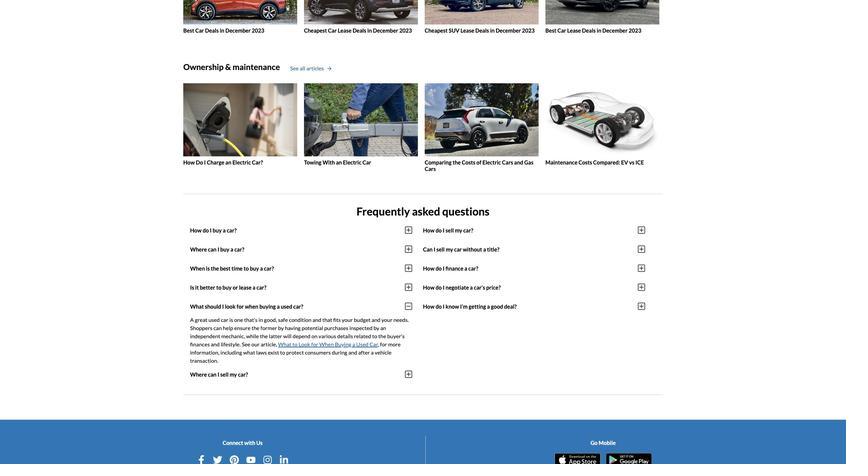 Task type: locate. For each thing, give the bounding box(es) containing it.
see up the what
[[242, 341, 250, 348]]

what up great in the left bottom of the page
[[190, 303, 204, 310]]

december down best car lease deals in december 2023 image
[[602, 27, 628, 34]]

1 electric from the left
[[232, 159, 251, 165]]

car for best car deals in december 2023
[[195, 27, 204, 34]]

a right lease
[[253, 284, 255, 291]]

1 horizontal spatial sell
[[436, 246, 445, 253]]

questions
[[442, 205, 490, 218]]

what
[[190, 303, 204, 310], [278, 341, 291, 348]]

i up where can i buy a car?
[[210, 227, 212, 234]]

0 vertical spatial my
[[455, 227, 462, 234]]

ev
[[621, 159, 628, 165]]

0 horizontal spatial see
[[242, 341, 250, 348]]

electric
[[232, 159, 251, 165], [343, 159, 361, 165], [483, 159, 501, 165]]

car?
[[227, 227, 237, 234], [463, 227, 473, 234], [234, 246, 244, 253], [264, 265, 274, 272], [468, 265, 478, 272], [257, 284, 266, 291], [293, 303, 303, 310], [238, 371, 248, 378]]

the
[[453, 159, 461, 165], [211, 265, 219, 272], [252, 325, 259, 331], [260, 333, 268, 340], [378, 333, 386, 340]]

1 horizontal spatial electric
[[343, 159, 361, 165]]

0 horizontal spatial for
[[237, 303, 244, 310]]

plus square image inside 'how do i buy a car?' dropdown button
[[405, 226, 412, 234]]

plus square image inside how do i know i'm getting a good deal? dropdown button
[[638, 302, 645, 311]]

0 horizontal spatial when
[[190, 265, 205, 272]]

car? up "time"
[[234, 246, 244, 253]]

car? inside where can i sell my car? dropdown button
[[238, 371, 248, 378]]

buy left or
[[223, 284, 232, 291]]

used
[[281, 303, 292, 310], [209, 317, 220, 323]]

2 horizontal spatial an
[[380, 325, 386, 331]]

download on the app store image
[[555, 453, 601, 464]]

your
[[342, 317, 353, 323], [382, 317, 392, 323]]

is left one
[[229, 317, 233, 323]]

1 vertical spatial can
[[214, 325, 222, 331]]

lease for cheapest suv lease deals in december 2023
[[461, 27, 474, 34]]

us
[[256, 440, 263, 446]]

plus square image inside "where can i buy a car?" dropdown button
[[405, 245, 412, 253]]

do
[[203, 227, 209, 234], [436, 227, 442, 234], [436, 265, 442, 272], [436, 284, 442, 291], [436, 303, 442, 310]]

a right after
[[371, 349, 374, 356]]

0 horizontal spatial used
[[209, 317, 220, 323]]

exist
[[268, 349, 279, 356]]

0 horizontal spatial car
[[221, 317, 228, 323]]

electric right with at the left of page
[[343, 159, 361, 165]]

when
[[245, 303, 258, 310]]

1 costs from the left
[[462, 159, 475, 165]]

best inside best car lease deals in december 2023 link
[[546, 27, 556, 34]]

0 horizontal spatial my
[[230, 371, 237, 378]]

1 horizontal spatial is
[[229, 317, 233, 323]]

cheapest
[[304, 27, 327, 34], [425, 27, 448, 34]]

sell inside can i sell my car without a title? dropdown button
[[436, 246, 445, 253]]

plus square image inside when is the best time to buy a car? dropdown button
[[405, 264, 412, 273]]

a inside what should i look for when buying a used car? dropdown button
[[277, 303, 280, 310]]

best inside best car deals in december 2023 link
[[183, 27, 194, 34]]

1 by from the left
[[278, 325, 284, 331]]

in down cheapest car lease deals in december 2023 "image"
[[367, 27, 372, 34]]

1 horizontal spatial lease
[[461, 27, 474, 34]]

what for what should i look for when buying a used car?
[[190, 303, 204, 310]]

sell
[[446, 227, 454, 234], [436, 246, 445, 253], [220, 371, 229, 378]]

in for best car lease deals in december 2023
[[597, 27, 601, 34]]

shoppers
[[190, 325, 212, 331]]

i left "look"
[[222, 303, 224, 310]]

a left car's
[[470, 284, 473, 291]]

0 horizontal spatial what
[[190, 303, 204, 310]]

sell for where can i sell my car?
[[220, 371, 229, 378]]

twitter image
[[213, 455, 223, 464]]

sell inside where can i sell my car? dropdown button
[[220, 371, 229, 378]]

plus square image for when is the best time to buy a car?
[[405, 264, 412, 273]]

a right finance on the bottom of page
[[464, 265, 467, 272]]

how up can
[[423, 227, 435, 234]]

by down safe
[[278, 325, 284, 331]]

deals for cheapest car lease deals in december 2023
[[353, 27, 366, 34]]

to
[[244, 265, 249, 272], [216, 284, 221, 291], [372, 333, 377, 340], [293, 341, 298, 348], [280, 349, 285, 356]]

see left all at the left top
[[290, 65, 299, 71]]

1 vertical spatial is
[[229, 317, 233, 323]]

where down transaction.
[[190, 371, 207, 378]]

i for how do i negotiate a car's price?
[[443, 284, 445, 291]]

what inside what should i look for when buying a used car? dropdown button
[[190, 303, 204, 310]]

1 horizontal spatial costs
[[579, 159, 592, 165]]

best car deals in december 2023 image
[[183, 0, 297, 25]]

1 vertical spatial used
[[209, 317, 220, 323]]

2 lease from the left
[[461, 27, 474, 34]]

when down the various
[[319, 341, 334, 348]]

plus square image inside how do i negotiate a car's price? dropdown button
[[638, 283, 645, 292]]

the up ','
[[378, 333, 386, 340]]

0 vertical spatial when
[[190, 265, 205, 272]]

0 vertical spatial plus square image
[[638, 245, 645, 253]]

2 costs from the left
[[579, 159, 592, 165]]

see inside a great used car is one that's in good, safe condition and that fits your budget and your needs. shoppers can help ensure the former by having potential purchases inspected by an independent mechanic, while the latter will depend on various details related to the buyer's finances and lifestyle. see our article,
[[242, 341, 250, 348]]

do for know
[[436, 303, 442, 310]]

and left gas
[[514, 159, 523, 165]]

2 horizontal spatial electric
[[483, 159, 501, 165]]

0 vertical spatial see
[[290, 65, 299, 71]]

car? down questions
[[463, 227, 473, 234]]

where down the how do i buy a car? at left
[[190, 246, 207, 253]]

plus square image inside how do i sell my car? dropdown button
[[638, 226, 645, 234]]

1 vertical spatial see
[[242, 341, 250, 348]]

a left title?
[[483, 246, 486, 253]]

lease
[[338, 27, 352, 34], [461, 27, 474, 34], [567, 27, 581, 34]]

december for cheapest car lease deals in december 2023
[[373, 27, 398, 34]]

what down will
[[278, 341, 291, 348]]

i down the how do i buy a car? at left
[[218, 246, 219, 253]]

our
[[251, 341, 260, 348]]

how right minus square icon
[[423, 303, 435, 310]]

1 vertical spatial my
[[446, 246, 453, 253]]

maintenance costs compared: ev vs ice image
[[546, 83, 659, 156]]

latter
[[269, 333, 282, 340]]

2 your from the left
[[382, 317, 392, 323]]

how left do
[[183, 159, 195, 165]]

a right "time"
[[260, 265, 263, 272]]

negotiate
[[446, 284, 469, 291]]

0 horizontal spatial cars
[[425, 166, 436, 172]]

electric left car?
[[232, 159, 251, 165]]

1 where from the top
[[190, 246, 207, 253]]

plus square image for how do i sell my car?
[[638, 226, 645, 234]]

my up can i sell my car without a title?
[[455, 227, 462, 234]]

plus square image inside can i sell my car without a title? dropdown button
[[638, 245, 645, 253]]

1 vertical spatial car
[[221, 317, 228, 323]]

car? inside "where can i buy a car?" dropdown button
[[234, 246, 244, 253]]

sell inside how do i sell my car? dropdown button
[[446, 227, 454, 234]]

by right inspected
[[374, 325, 379, 331]]

and left after
[[348, 349, 357, 356]]

best car lease deals in december 2023 image
[[546, 0, 659, 25]]

great
[[195, 317, 207, 323]]

how for how do i finance a car?
[[423, 265, 435, 272]]

best car lease deals in december 2023 link
[[546, 0, 659, 34]]

electric right of
[[483, 159, 501, 165]]

cheapest car lease deals in december 2023
[[304, 27, 412, 34]]

for right "look"
[[237, 303, 244, 310]]

2 best from the left
[[546, 27, 556, 34]]

the down former
[[260, 333, 268, 340]]

a great used car is one that's in good, safe condition and that fits your budget and your needs. shoppers can help ensure the former by having potential purchases inspected by an independent mechanic, while the latter will depend on various details related to the buyer's finances and lifestyle. see our article,
[[190, 317, 409, 348]]

is
[[190, 284, 194, 291]]

used right great in the left bottom of the page
[[209, 317, 220, 323]]

2 2023 from the left
[[399, 27, 412, 34]]

your left needs.
[[382, 317, 392, 323]]

get it on google play image
[[606, 453, 652, 464]]

where for where can i sell my car?
[[190, 371, 207, 378]]

2 where from the top
[[190, 371, 207, 378]]

cars left gas
[[502, 159, 513, 165]]

2023 for cheapest suv lease deals in december 2023
[[522, 27, 535, 34]]

car
[[454, 246, 462, 253], [221, 317, 228, 323]]

safe
[[278, 317, 288, 323]]

look
[[225, 303, 236, 310]]

0 horizontal spatial an
[[225, 159, 231, 165]]

lease inside best car lease deals in december 2023 link
[[567, 27, 581, 34]]

december
[[225, 27, 251, 34], [373, 27, 398, 34], [496, 27, 521, 34], [602, 27, 628, 34]]

best
[[183, 27, 194, 34], [546, 27, 556, 34]]

0 vertical spatial what
[[190, 303, 204, 310]]

2 horizontal spatial sell
[[446, 227, 454, 234]]

0 vertical spatial car
[[454, 246, 462, 253]]

1 horizontal spatial car
[[454, 246, 462, 253]]

can for buy
[[208, 246, 217, 253]]

2 electric from the left
[[343, 159, 361, 165]]

fits
[[333, 317, 341, 323]]

0 vertical spatial where
[[190, 246, 207, 253]]

0 horizontal spatial electric
[[232, 159, 251, 165]]

0 horizontal spatial costs
[[462, 159, 475, 165]]

to right better
[[216, 284, 221, 291]]

to right exist at the left
[[280, 349, 285, 356]]

transaction.
[[190, 358, 218, 364]]

my down how do i sell my car?
[[446, 246, 453, 253]]

0 horizontal spatial lease
[[338, 27, 352, 34]]

car for best car lease deals in december 2023
[[557, 27, 566, 34]]

see all articles
[[290, 65, 324, 71]]

1 horizontal spatial what
[[278, 341, 291, 348]]

the left best in the bottom left of the page
[[211, 265, 219, 272]]

plus square image for how do i buy a car?
[[405, 226, 412, 234]]

lease down cheapest car lease deals in december 2023 "image"
[[338, 27, 352, 34]]

help
[[223, 325, 233, 331]]

best
[[220, 265, 231, 272]]

lease down best car lease deals in december 2023 image
[[567, 27, 581, 34]]

can i sell my car without a title? button
[[423, 240, 645, 259]]

during
[[332, 349, 347, 356]]

used up safe
[[281, 303, 292, 310]]

car? right "time"
[[264, 265, 274, 272]]

i left know
[[443, 303, 445, 310]]

how do i buy a car? button
[[190, 221, 412, 240]]

youtube image
[[246, 455, 256, 464]]

i down transaction.
[[218, 371, 219, 378]]

my down including
[[230, 371, 237, 378]]

2 vertical spatial sell
[[220, 371, 229, 378]]

former
[[261, 325, 277, 331]]

costs inside 'comparing the costs of electric cars and gas cars'
[[462, 159, 475, 165]]

1 vertical spatial plus square image
[[638, 302, 645, 311]]

lease for best car lease deals in december 2023
[[567, 27, 581, 34]]

towing with an electric car link
[[304, 83, 418, 166]]

for down on
[[311, 341, 318, 348]]

how for how do i know i'm getting a good deal?
[[423, 303, 435, 310]]

0 horizontal spatial is
[[206, 265, 210, 272]]

how down can
[[423, 265, 435, 272]]

0 vertical spatial is
[[206, 265, 210, 272]]

deals
[[205, 27, 219, 34], [353, 27, 366, 34], [475, 27, 489, 34], [582, 27, 596, 34]]

of
[[476, 159, 481, 165]]

cheapest suv lease deals in december 2023
[[425, 27, 535, 34]]

i
[[204, 159, 206, 165], [210, 227, 212, 234], [443, 227, 445, 234], [218, 246, 219, 253], [434, 246, 435, 253], [443, 265, 445, 272], [443, 284, 445, 291], [222, 303, 224, 310], [443, 303, 445, 310], [218, 371, 219, 378]]

december down cheapest suv lease deals in december 2023 image
[[496, 27, 521, 34]]

it
[[195, 284, 199, 291]]

a up 'when is the best time to buy a car?'
[[230, 246, 233, 253]]

sell up can i sell my car without a title?
[[446, 227, 454, 234]]

frequently
[[357, 205, 410, 218]]

for right ','
[[380, 341, 387, 348]]

lease inside cheapest car lease deals in december 2023 link
[[338, 27, 352, 34]]

0 horizontal spatial your
[[342, 317, 353, 323]]

plus square image for good
[[638, 302, 645, 311]]

a
[[190, 317, 194, 323]]

0 horizontal spatial sell
[[220, 371, 229, 378]]

1 vertical spatial what
[[278, 341, 291, 348]]

lease
[[239, 284, 252, 291]]

car? up where can i buy a car?
[[227, 227, 237, 234]]

3 electric from the left
[[483, 159, 501, 165]]

cars down comparing
[[425, 166, 436, 172]]

a right buying
[[277, 303, 280, 310]]

0 vertical spatial used
[[281, 303, 292, 310]]

2 horizontal spatial my
[[455, 227, 462, 234]]

2 horizontal spatial lease
[[567, 27, 581, 34]]

1 lease from the left
[[338, 27, 352, 34]]

1 deals from the left
[[205, 27, 219, 34]]

i for where can i sell my car?
[[218, 371, 219, 378]]

do left negotiate
[[436, 284, 442, 291]]

towing with an electric car image
[[304, 83, 418, 156]]

article,
[[261, 341, 277, 348]]

1 cheapest from the left
[[304, 27, 327, 34]]

0 horizontal spatial best
[[183, 27, 194, 34]]

1 horizontal spatial used
[[281, 303, 292, 310]]

information,
[[190, 349, 219, 356]]

and inside 'comparing the costs of electric cars and gas cars'
[[514, 159, 523, 165]]

do down asked
[[436, 227, 442, 234]]

can left help
[[214, 325, 222, 331]]

1 vertical spatial when
[[319, 341, 334, 348]]

better
[[200, 284, 215, 291]]

plus square image
[[405, 226, 412, 234], [638, 226, 645, 234], [405, 245, 412, 253], [405, 264, 412, 273], [638, 264, 645, 273], [405, 283, 412, 292], [638, 283, 645, 292]]

0 horizontal spatial by
[[278, 325, 284, 331]]

your right fits
[[342, 317, 353, 323]]

4 deals from the left
[[582, 27, 596, 34]]

by
[[278, 325, 284, 331], [374, 325, 379, 331]]

deals down cheapest car lease deals in december 2023 "image"
[[353, 27, 366, 34]]

in down cheapest suv lease deals in december 2023 image
[[490, 27, 495, 34]]

car? down the what
[[238, 371, 248, 378]]

2 vertical spatial can
[[208, 371, 217, 378]]

0 vertical spatial sell
[[446, 227, 454, 234]]

or
[[233, 284, 238, 291]]

what should i look for when buying a used car?
[[190, 303, 303, 310]]

budget
[[354, 317, 371, 323]]

1 horizontal spatial cheapest
[[425, 27, 448, 34]]

an inside a great used car is one that's in good, safe condition and that fits your budget and your needs. shoppers can help ensure the former by having potential purchases inspected by an independent mechanic, while the latter will depend on various details related to the buyer's finances and lifestyle. see our article,
[[380, 325, 386, 331]]

see
[[290, 65, 299, 71], [242, 341, 250, 348]]

4 december from the left
[[602, 27, 628, 34]]

in left good,
[[259, 317, 263, 323]]

2 vertical spatial my
[[230, 371, 237, 378]]

the right comparing
[[453, 159, 461, 165]]

lease inside 'cheapest suv lease deals in december 2023' link
[[461, 27, 474, 34]]

cheapest car lease deals in december 2023 link
[[304, 0, 418, 34]]

2 deals from the left
[[353, 27, 366, 34]]

a left good
[[487, 303, 490, 310]]

i'm
[[460, 303, 468, 310]]

1 december from the left
[[225, 27, 251, 34]]

4 2023 from the left
[[629, 27, 641, 34]]

a inside how do i know i'm getting a good deal? dropdown button
[[487, 303, 490, 310]]

can for sell
[[208, 371, 217, 378]]

deals down best car deals in december 2023 image on the top left of the page
[[205, 27, 219, 34]]

plus square image inside how do i finance a car? dropdown button
[[638, 264, 645, 273]]

what to look for when buying a used car
[[278, 341, 378, 348]]

2023 for cheapest car lease deals in december 2023
[[399, 27, 412, 34]]

car? up condition
[[293, 303, 303, 310]]

plus square image inside is it better to buy or lease a car? dropdown button
[[405, 283, 412, 292]]

can down the how do i buy a car? at left
[[208, 246, 217, 253]]

can
[[208, 246, 217, 253], [214, 325, 222, 331], [208, 371, 217, 378]]

a left the used
[[352, 341, 355, 348]]

deals down cheapest suv lease deals in december 2023 image
[[475, 27, 489, 34]]

protect
[[286, 349, 304, 356]]

0 vertical spatial can
[[208, 246, 217, 253]]

plus square image for title?
[[638, 245, 645, 253]]

2 horizontal spatial for
[[380, 341, 387, 348]]

december down cheapest car lease deals in december 2023 "image"
[[373, 27, 398, 34]]

finances
[[190, 341, 210, 348]]

3 2023 from the left
[[522, 27, 535, 34]]

i left negotiate
[[443, 284, 445, 291]]

deals for cheapest suv lease deals in december 2023
[[475, 27, 489, 34]]

1 horizontal spatial cars
[[502, 159, 513, 165]]

1 vertical spatial where
[[190, 371, 207, 378]]

december down best car deals in december 2023 image on the top left of the page
[[225, 27, 251, 34]]

3 deals from the left
[[475, 27, 489, 34]]

i up can i sell my car without a title?
[[443, 227, 445, 234]]

2 cheapest from the left
[[425, 27, 448, 34]]

when up it
[[190, 265, 205, 272]]

details
[[337, 333, 353, 340]]

december for cheapest suv lease deals in december 2023
[[496, 27, 521, 34]]

is left best in the bottom left of the page
[[206, 265, 210, 272]]

3 december from the left
[[496, 27, 521, 34]]

vs
[[629, 159, 635, 165]]

independent
[[190, 333, 220, 340]]

1 best from the left
[[183, 27, 194, 34]]

after
[[358, 349, 370, 356]]

0 horizontal spatial cheapest
[[304, 27, 327, 34]]

i left finance on the bottom of page
[[443, 265, 445, 272]]

buyer's
[[387, 333, 405, 340]]

electric inside how do i charge an electric car? link
[[232, 159, 251, 165]]

where for where can i buy a car?
[[190, 246, 207, 253]]

car? inside is it better to buy or lease a car? dropdown button
[[257, 284, 266, 291]]

connect
[[223, 440, 243, 446]]

having
[[285, 325, 301, 331]]

can down transaction.
[[208, 371, 217, 378]]

in down best car lease deals in december 2023 image
[[597, 27, 601, 34]]

1 horizontal spatial your
[[382, 317, 392, 323]]

1 vertical spatial sell
[[436, 246, 445, 253]]

sell for how do i sell my car?
[[446, 227, 454, 234]]

do left finance on the bottom of page
[[436, 265, 442, 272]]

car for cheapest car lease deals in december 2023
[[328, 27, 337, 34]]

deals down best car lease deals in december 2023 image
[[582, 27, 596, 34]]

2 vertical spatial plus square image
[[405, 370, 412, 379]]

1 horizontal spatial by
[[374, 325, 379, 331]]

the up while
[[252, 325, 259, 331]]

car? inside when is the best time to buy a car? dropdown button
[[264, 265, 274, 272]]

to right related
[[372, 333, 377, 340]]

pinterest image
[[230, 455, 239, 464]]

and
[[514, 159, 523, 165], [313, 317, 321, 323], [372, 317, 380, 323], [211, 341, 220, 348], [348, 349, 357, 356]]

how up where can i buy a car?
[[190, 227, 202, 234]]

and inside , for more information, including what laws exist to protect consumers during and after a vehicle transaction.
[[348, 349, 357, 356]]

sell down including
[[220, 371, 229, 378]]

do left know
[[436, 303, 442, 310]]

do up where can i buy a car?
[[203, 227, 209, 234]]

2 december from the left
[[373, 27, 398, 34]]

in down best car deals in december 2023 image on the top left of the page
[[220, 27, 224, 34]]

a up where can i buy a car?
[[223, 227, 226, 234]]

how
[[183, 159, 195, 165], [190, 227, 202, 234], [423, 227, 435, 234], [423, 265, 435, 272], [423, 284, 435, 291], [423, 303, 435, 310]]

how do i finance a car?
[[423, 265, 478, 272]]

deals for best car lease deals in december 2023
[[582, 27, 596, 34]]

car? right lease
[[257, 284, 266, 291]]

3 lease from the left
[[567, 27, 581, 34]]

plus square image
[[638, 245, 645, 253], [638, 302, 645, 311], [405, 370, 412, 379]]

1 horizontal spatial best
[[546, 27, 556, 34]]

mechanic,
[[221, 333, 245, 340]]

i for how do i know i'm getting a good deal?
[[443, 303, 445, 310]]

in for cheapest suv lease deals in december 2023
[[490, 27, 495, 34]]

finance
[[446, 265, 463, 272]]



Task type: describe. For each thing, give the bounding box(es) containing it.
look
[[299, 341, 310, 348]]

buy up where can i buy a car?
[[213, 227, 222, 234]]

plus square image for where can i buy a car?
[[405, 245, 412, 253]]

in for cheapest car lease deals in december 2023
[[367, 27, 372, 34]]

for inside dropdown button
[[237, 303, 244, 310]]

where can i sell my car?
[[190, 371, 248, 378]]

with
[[244, 440, 255, 446]]

more
[[388, 341, 401, 348]]

1 your from the left
[[342, 317, 353, 323]]

1 horizontal spatial an
[[336, 159, 342, 165]]

without
[[463, 246, 482, 253]]

comparing the costs of electric cars and gas cars
[[425, 159, 533, 172]]

buy up best in the bottom left of the page
[[220, 246, 229, 253]]

mobile
[[599, 440, 616, 446]]

what to look for when buying a used car link
[[278, 341, 378, 348]]

is it better to buy or lease a car? button
[[190, 278, 412, 297]]

can inside a great used car is one that's in good, safe condition and that fits your budget and your needs. shoppers can help ensure the former by having potential purchases inspected by an independent mechanic, while the latter will depend on various details related to the buyer's finances and lifestyle. see our article,
[[214, 325, 222, 331]]

car? inside 'how do i buy a car?' dropdown button
[[227, 227, 237, 234]]

how do i sell my car?
[[423, 227, 473, 234]]

i for how do i buy a car?
[[210, 227, 212, 234]]

how for how do i charge an electric car?
[[183, 159, 195, 165]]

a inside how do i finance a car? dropdown button
[[464, 265, 467, 272]]

car? inside how do i finance a car? dropdown button
[[468, 265, 478, 272]]

ownership
[[183, 62, 224, 72]]

cheapest car lease deals in december 2023 image
[[304, 0, 418, 25]]

ice
[[636, 159, 644, 165]]

title?
[[487, 246, 499, 253]]

a inside is it better to buy or lease a car? dropdown button
[[253, 284, 255, 291]]

comparing the costs of electric cars and gas cars link
[[425, 83, 539, 172]]

maintenance
[[233, 62, 280, 72]]

to inside , for more information, including what laws exist to protect consumers during and after a vehicle transaction.
[[280, 349, 285, 356]]

how do i negotiate a car's price? button
[[423, 278, 645, 297]]

plus square image inside where can i sell my car? dropdown button
[[405, 370, 412, 379]]

in inside a great used car is one that's in good, safe condition and that fits your budget and your needs. shoppers can help ensure the former by having potential purchases inspected by an independent mechanic, while the latter will depend on various details related to the buyer's finances and lifestyle. see our article,
[[259, 317, 263, 323]]

charge
[[207, 159, 224, 165]]

1 horizontal spatial for
[[311, 341, 318, 348]]

&
[[225, 62, 231, 72]]

buying
[[335, 341, 351, 348]]

to right "time"
[[244, 265, 249, 272]]

used inside a great used car is one that's in good, safe condition and that fits your budget and your needs. shoppers can help ensure the former by having potential purchases inspected by an independent mechanic, while the latter will depend on various details related to the buyer's finances and lifestyle. see our article,
[[209, 317, 220, 323]]

a inside , for more information, including what laws exist to protect consumers during and after a vehicle transaction.
[[371, 349, 374, 356]]

do for negotiate
[[436, 284, 442, 291]]

1 2023 from the left
[[252, 27, 264, 34]]

a inside 'how do i buy a car?' dropdown button
[[223, 227, 226, 234]]

maintenance
[[546, 159, 578, 165]]

used
[[356, 341, 368, 348]]

a inside "where can i buy a car?" dropdown button
[[230, 246, 233, 253]]

compared:
[[593, 159, 620, 165]]

towing
[[304, 159, 322, 165]]

the inside 'comparing the costs of electric cars and gas cars'
[[453, 159, 461, 165]]

cheapest for cheapest suv lease deals in december 2023
[[425, 27, 448, 34]]

is inside a great used car is one that's in good, safe condition and that fits your budget and your needs. shoppers can help ensure the former by having potential purchases inspected by an independent mechanic, while the latter will depend on various details related to the buyer's finances and lifestyle. see our article,
[[229, 317, 233, 323]]

while
[[246, 333, 259, 340]]

ownership & maintenance
[[183, 62, 280, 72]]

1 horizontal spatial see
[[290, 65, 299, 71]]

do for buy
[[203, 227, 209, 234]]

do for finance
[[436, 265, 442, 272]]

what for what to look for when buying a used car
[[278, 341, 291, 348]]

do
[[196, 159, 203, 165]]

is inside dropdown button
[[206, 265, 210, 272]]

needs.
[[394, 317, 409, 323]]

a inside how do i negotiate a car's price? dropdown button
[[470, 284, 473, 291]]

gas
[[524, 159, 533, 165]]

electric inside towing with an electric car link
[[343, 159, 361, 165]]

with
[[323, 159, 335, 165]]

best for best car lease deals in december 2023
[[546, 27, 556, 34]]

car inside a great used car is one that's in good, safe condition and that fits your budget and your needs. shoppers can help ensure the former by having potential purchases inspected by an independent mechanic, while the latter will depend on various details related to the buyer's finances and lifestyle. see our article,
[[221, 317, 228, 323]]

maintenance costs compared: ev vs ice link
[[546, 83, 659, 166]]

related
[[354, 333, 371, 340]]

car inside dropdown button
[[454, 246, 462, 253]]

comparing
[[425, 159, 452, 165]]

how do i finance a car? button
[[423, 259, 645, 278]]

i for how do i sell my car?
[[443, 227, 445, 234]]

suv
[[449, 27, 460, 34]]

all
[[300, 65, 305, 71]]

one
[[234, 317, 243, 323]]

condition
[[289, 317, 311, 323]]

comparing the costs of electric cars and gas cars image
[[425, 83, 539, 156]]

lease for cheapest car lease deals in december 2023
[[338, 27, 352, 34]]

a inside can i sell my car without a title? dropdown button
[[483, 246, 486, 253]]

ensure
[[234, 325, 251, 331]]

i for how do i charge an electric car?
[[204, 159, 206, 165]]

depend
[[293, 333, 310, 340]]

car? inside how do i sell my car? dropdown button
[[463, 227, 473, 234]]

used inside dropdown button
[[281, 303, 292, 310]]

on
[[312, 333, 318, 340]]

instagram image
[[263, 455, 272, 464]]

cheapest suv lease deals in december 2023 image
[[425, 0, 539, 25]]

plus square image for how do i finance a car?
[[638, 264, 645, 273]]

and down independent
[[211, 341, 220, 348]]

price?
[[486, 284, 501, 291]]

connect with us
[[223, 440, 263, 446]]

car?
[[252, 159, 263, 165]]

and up potential
[[313, 317, 321, 323]]

consumers
[[305, 349, 331, 356]]

my for how do i sell my car?
[[455, 227, 462, 234]]

the inside dropdown button
[[211, 265, 219, 272]]

various
[[319, 333, 336, 340]]

1 horizontal spatial when
[[319, 341, 334, 348]]

when inside dropdown button
[[190, 265, 205, 272]]

i for where can i buy a car?
[[218, 246, 219, 253]]

good,
[[264, 317, 277, 323]]

i for how do i finance a car?
[[443, 265, 445, 272]]

buying
[[259, 303, 276, 310]]

facebook image
[[196, 455, 206, 464]]

cheapest suv lease deals in december 2023 link
[[425, 0, 539, 34]]

2023 for best car lease deals in december 2023
[[629, 27, 641, 34]]

what should i look for when buying a used car? button
[[190, 297, 412, 316]]

how for how do i negotiate a car's price?
[[423, 284, 435, 291]]

purchases
[[324, 325, 348, 331]]

, for more information, including what laws exist to protect consumers during and after a vehicle transaction.
[[190, 341, 401, 364]]

vehicle
[[375, 349, 392, 356]]

for inside , for more information, including what laws exist to protect consumers during and after a vehicle transaction.
[[380, 341, 387, 348]]

my for where can i sell my car?
[[230, 371, 237, 378]]

december for best car lease deals in december 2023
[[602, 27, 628, 34]]

i right can
[[434, 246, 435, 253]]

minus square image
[[405, 302, 412, 311]]

how for how do i buy a car?
[[190, 227, 202, 234]]

buy right "time"
[[250, 265, 259, 272]]

is it better to buy or lease a car?
[[190, 284, 266, 291]]

go mobile
[[591, 440, 616, 446]]

how do i charge an electric car? image
[[183, 83, 297, 156]]

do for sell
[[436, 227, 442, 234]]

a inside when is the best time to buy a car? dropdown button
[[260, 265, 263, 272]]

i for what should i look for when buying a used car?
[[222, 303, 224, 310]]

best for best car deals in december 2023
[[183, 27, 194, 34]]

how do i charge an electric car? link
[[183, 83, 297, 166]]

linkedin image
[[279, 455, 289, 464]]

maintenance costs compared: ev vs ice
[[546, 159, 644, 165]]

plus square image for is it better to buy or lease a car?
[[405, 283, 412, 292]]

2 by from the left
[[374, 325, 379, 331]]

1 horizontal spatial my
[[446, 246, 453, 253]]

frequently asked questions
[[357, 205, 490, 218]]

and right budget
[[372, 317, 380, 323]]

arrow right image
[[327, 66, 332, 71]]

car? inside what should i look for when buying a used car? dropdown button
[[293, 303, 303, 310]]

lifestyle.
[[221, 341, 241, 348]]

that's
[[244, 317, 258, 323]]

to inside a great used car is one that's in good, safe condition and that fits your budget and your needs. shoppers can help ensure the former by having potential purchases inspected by an independent mechanic, while the latter will depend on various details related to the buyer's finances and lifestyle. see our article,
[[372, 333, 377, 340]]

best car deals in december 2023
[[183, 27, 264, 34]]

cheapest for cheapest car lease deals in december 2023
[[304, 27, 327, 34]]

know
[[446, 303, 459, 310]]

,
[[378, 341, 379, 348]]

should
[[205, 303, 221, 310]]

how do i negotiate a car's price?
[[423, 284, 501, 291]]

asked
[[412, 205, 440, 218]]

electric inside 'comparing the costs of electric cars and gas cars'
[[483, 159, 501, 165]]

how for how do i sell my car?
[[423, 227, 435, 234]]

to up protect
[[293, 341, 298, 348]]

best car lease deals in december 2023
[[546, 27, 641, 34]]

what
[[243, 349, 255, 356]]

where can i buy a car? button
[[190, 240, 412, 259]]

plus square image for how do i negotiate a car's price?
[[638, 283, 645, 292]]

potential
[[302, 325, 323, 331]]

that
[[322, 317, 332, 323]]

towing with an electric car
[[304, 159, 371, 165]]

good
[[491, 303, 503, 310]]

deal?
[[504, 303, 517, 310]]



Task type: vqa. For each thing, say whether or not it's contained in the screenshot.
2nd your from right
yes



